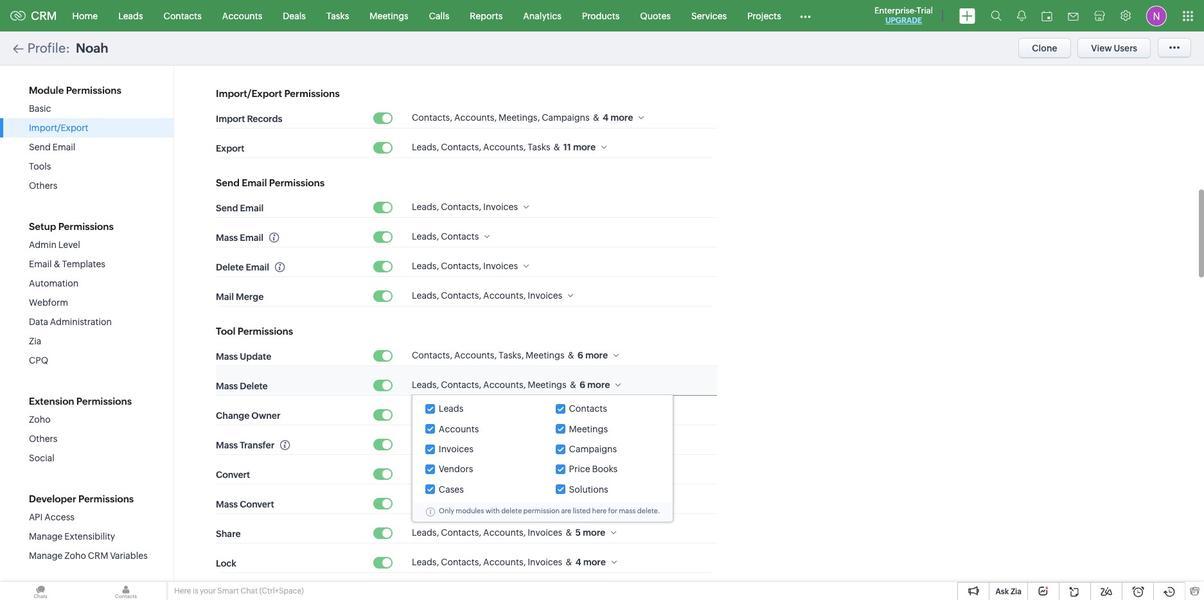 Task type: describe. For each thing, give the bounding box(es) containing it.
mass for mass email
[[216, 233, 238, 243]]

with
[[486, 507, 500, 515]]

3 leads, from the top
[[412, 231, 439, 242]]

noah
[[76, 41, 109, 55]]

permissions for module permissions
[[66, 85, 121, 96]]

leads, contacts, accounts, invoices & 5 more
[[412, 528, 606, 538]]

here
[[174, 587, 191, 596]]

listed
[[573, 507, 591, 515]]

only modules with delete permission are listed here for mass delete.
[[439, 507, 661, 515]]

leads, contacts, accounts, invoices & 4 more
[[412, 557, 606, 568]]

email down send email permissions
[[240, 203, 264, 213]]

analytics link
[[513, 0, 572, 31]]

cpq
[[29, 356, 48, 366]]

2 leads, contacts, invoices from the top
[[412, 261, 518, 271]]

1 vertical spatial convert
[[240, 499, 274, 510]]

permissions for extension permissions
[[76, 396, 132, 407]]

leads, contacts, accounts, meetings & 6 more
[[412, 380, 610, 390]]

extension permissions
[[29, 396, 132, 407]]

more for export
[[574, 142, 596, 152]]

permissions for tool permissions
[[238, 326, 293, 337]]

accounts link
[[212, 0, 273, 31]]

clone
[[1033, 43, 1058, 53]]

more for mass update
[[586, 350, 608, 361]]

chats image
[[0, 583, 81, 601]]

social
[[29, 453, 54, 464]]

:
[[66, 41, 70, 55]]

clone button
[[1019, 38, 1072, 59]]

quotes link
[[630, 0, 682, 31]]

solutions
[[569, 485, 609, 495]]

signals image
[[1018, 10, 1027, 21]]

products link
[[572, 0, 630, 31]]

contacts, accounts, tasks, meetings & 6 more
[[412, 350, 608, 361]]

manage for manage zoho crm variables
[[29, 551, 63, 561]]

leads, contacts, accounts, invoices
[[412, 291, 563, 301]]

send email permissions
[[216, 177, 325, 188]]

are
[[562, 507, 572, 515]]

0 vertical spatial zia
[[29, 336, 41, 347]]

import/export for import/export permissions
[[216, 88, 282, 99]]

mails image
[[1069, 13, 1080, 20]]

manage for manage extensibility
[[29, 532, 63, 542]]

search image
[[992, 10, 1002, 21]]

home link
[[62, 0, 108, 31]]

tasks,
[[499, 350, 524, 361]]

leads left only
[[412, 498, 437, 509]]

enterprise-trial upgrade
[[875, 6, 934, 25]]

administration
[[50, 317, 112, 327]]

projects link
[[738, 0, 792, 31]]

admin level
[[29, 240, 80, 250]]

2 horizontal spatial contacts
[[569, 404, 608, 414]]

price
[[569, 464, 591, 475]]

manage extensibility
[[29, 532, 115, 542]]

share
[[216, 529, 241, 539]]

0 vertical spatial campaigns
[[542, 113, 590, 123]]

import
[[216, 114, 245, 124]]

mass update
[[216, 352, 272, 362]]

contacts image
[[86, 583, 167, 601]]

& for import records
[[593, 113, 600, 123]]

1 vertical spatial send
[[216, 177, 240, 188]]

data administration
[[29, 317, 112, 327]]

meetings right tasks, on the left
[[526, 350, 565, 361]]

leads right home link
[[118, 11, 143, 21]]

mass for mass delete
[[216, 381, 238, 391]]

calls
[[429, 11, 450, 21]]

quotes
[[641, 11, 671, 21]]

1 horizontal spatial contacts
[[441, 231, 479, 242]]

leads, contacts
[[412, 231, 479, 242]]

create menu image
[[960, 8, 976, 23]]

merge
[[236, 292, 264, 302]]

api access
[[29, 512, 75, 523]]

leads, contacts, accounts, tasks & 11 more
[[412, 142, 596, 152]]

trial
[[917, 6, 934, 15]]

export
[[216, 143, 245, 153]]

admin
[[29, 240, 57, 250]]

email down admin on the top left of page
[[29, 259, 52, 269]]

module
[[29, 85, 64, 96]]

tools
[[29, 161, 51, 172]]

services link
[[682, 0, 738, 31]]

email & templates
[[29, 259, 105, 269]]

2 leads, contacts, accounts, tasks & 7 more from the top
[[412, 439, 593, 449]]

meetings up 'price books' in the bottom of the page
[[569, 424, 608, 434]]

cases
[[439, 485, 464, 495]]

webform
[[29, 298, 68, 308]]

mail merge
[[216, 292, 264, 302]]

permission
[[524, 507, 560, 515]]

calls link
[[419, 0, 460, 31]]

delete email
[[216, 262, 269, 272]]

profile image
[[1147, 5, 1168, 26]]

more for mass delete
[[588, 380, 610, 390]]

1 leads, contacts, accounts, tasks & 7 more from the top
[[412, 410, 593, 420]]

0 vertical spatial crm
[[31, 9, 57, 23]]

price books
[[569, 464, 618, 475]]

delete
[[502, 507, 522, 515]]

profile
[[28, 41, 66, 55]]

meetings link
[[360, 0, 419, 31]]

meetings inside meetings link
[[370, 11, 409, 21]]

access
[[44, 512, 75, 523]]

meetings down contacts, accounts, tasks, meetings & 6 more
[[528, 380, 567, 390]]

is
[[193, 587, 198, 596]]

products
[[582, 11, 620, 21]]

create menu element
[[952, 0, 984, 31]]

leads link
[[108, 0, 153, 31]]

crm link
[[10, 9, 57, 23]]

2 others from the top
[[29, 434, 57, 444]]

reports
[[470, 11, 503, 21]]

lock
[[216, 559, 237, 569]]

permissions for setup permissions
[[58, 221, 114, 232]]

modules
[[456, 507, 484, 515]]

change owner
[[216, 411, 281, 421]]

more for import records
[[611, 113, 634, 123]]

2 vertical spatial send
[[216, 203, 238, 213]]

upgrade
[[886, 16, 923, 25]]

6 for leads, contacts, accounts, meetings
[[580, 380, 586, 390]]

accounts inside 'link'
[[222, 11, 263, 21]]



Task type: locate. For each thing, give the bounding box(es) containing it.
manage
[[29, 532, 63, 542], [29, 551, 63, 561]]

templates
[[62, 259, 105, 269]]

11
[[564, 142, 572, 152]]

mass transfer
[[216, 440, 275, 451]]

services
[[692, 11, 727, 21]]

leads, contacts, accounts, tasks & 7 more
[[412, 410, 593, 420], [412, 439, 593, 449]]

0 vertical spatial manage
[[29, 532, 63, 542]]

0 horizontal spatial contacts
[[164, 11, 202, 21]]

leads, contacts, invoices up the "leads, contacts"
[[412, 202, 518, 212]]

1 horizontal spatial send email
[[216, 203, 264, 213]]

9 leads, from the top
[[412, 528, 439, 538]]

zia
[[29, 336, 41, 347], [1011, 588, 1022, 597]]

email down module permissions
[[53, 142, 75, 152]]

0 vertical spatial leads, contacts, accounts, tasks & 7 more
[[412, 410, 593, 420]]

extensibility
[[65, 532, 115, 542]]

email up delete email
[[240, 233, 264, 243]]

8 leads, from the top
[[412, 439, 439, 449]]

invoices
[[484, 202, 518, 212], [484, 261, 518, 271], [528, 291, 563, 301], [439, 444, 474, 455], [528, 528, 563, 538], [528, 557, 563, 568]]

1 vertical spatial zia
[[1011, 588, 1022, 597]]

send email up mass email
[[216, 203, 264, 213]]

1 vertical spatial others
[[29, 434, 57, 444]]

vendors
[[439, 464, 473, 475]]

0 vertical spatial 6
[[578, 350, 584, 361]]

& for lock
[[566, 557, 573, 568]]

0 horizontal spatial 4
[[576, 557, 582, 568]]

0 horizontal spatial accounts
[[222, 11, 263, 21]]

3 mass from the top
[[216, 381, 238, 391]]

mass down change
[[216, 440, 238, 451]]

signals element
[[1010, 0, 1035, 32]]

calendar image
[[1042, 11, 1053, 21]]

1 horizontal spatial import/export
[[216, 88, 282, 99]]

6
[[578, 350, 584, 361], [580, 380, 586, 390]]

email
[[53, 142, 75, 152], [242, 177, 267, 188], [240, 203, 264, 213], [240, 233, 264, 243], [29, 259, 52, 269], [246, 262, 269, 272]]

records
[[247, 114, 283, 124]]

your
[[200, 587, 216, 596]]

users
[[1115, 43, 1138, 53]]

7 leads, from the top
[[412, 410, 439, 420]]

2 7 from the top
[[564, 439, 569, 449]]

here
[[593, 507, 607, 515]]

here is your smart chat (ctrl+space)
[[174, 587, 304, 596]]

0 horizontal spatial zia
[[29, 336, 41, 347]]

1 vertical spatial 6
[[580, 380, 586, 390]]

zia down data
[[29, 336, 41, 347]]

1 leads, from the top
[[412, 142, 439, 152]]

1 horizontal spatial accounts
[[439, 424, 479, 434]]

send email
[[29, 142, 75, 152], [216, 203, 264, 213]]

1 vertical spatial accounts
[[439, 424, 479, 434]]

1 vertical spatial campaigns
[[569, 444, 617, 455]]

automation
[[29, 278, 79, 289]]

extension
[[29, 396, 74, 407]]

deals
[[283, 11, 306, 21]]

4
[[603, 113, 609, 123], [576, 557, 582, 568]]

0 vertical spatial zoho
[[29, 415, 51, 425]]

permissions
[[66, 85, 121, 96], [284, 88, 340, 99], [269, 177, 325, 188], [58, 221, 114, 232], [238, 326, 293, 337], [76, 396, 132, 407], [78, 494, 134, 505]]

zia right ask
[[1011, 588, 1022, 597]]

developer permissions
[[29, 494, 134, 505]]

permissions for developer permissions
[[78, 494, 134, 505]]

import/export
[[216, 88, 282, 99], [29, 123, 88, 133]]

4 for invoices
[[576, 557, 582, 568]]

1 manage from the top
[[29, 532, 63, 542]]

0 vertical spatial others
[[29, 181, 57, 191]]

projects
[[748, 11, 782, 21]]

leads left vendors on the bottom left of the page
[[412, 469, 437, 479]]

10 leads, from the top
[[412, 557, 439, 568]]

1 leads, contacts, invoices from the top
[[412, 202, 518, 212]]

tool permissions
[[216, 326, 293, 337]]

zoho down extension
[[29, 415, 51, 425]]

0 vertical spatial send
[[29, 142, 51, 152]]

0 horizontal spatial import/export
[[29, 123, 88, 133]]

convert up mass convert
[[216, 470, 250, 480]]

1 vertical spatial 7
[[564, 439, 569, 449]]

0 vertical spatial import/export
[[216, 88, 282, 99]]

tool
[[216, 326, 236, 337]]

contacts,
[[412, 113, 453, 123], [441, 142, 482, 152], [441, 202, 482, 212], [441, 261, 482, 271], [441, 291, 482, 301], [412, 350, 453, 361], [441, 380, 482, 390], [441, 410, 482, 420], [441, 439, 482, 449], [441, 528, 482, 538], [441, 557, 482, 568]]

enterprise-
[[875, 6, 917, 15]]

more
[[611, 113, 634, 123], [574, 142, 596, 152], [586, 350, 608, 361], [588, 380, 610, 390], [571, 410, 593, 420], [571, 439, 593, 449], [583, 528, 606, 538], [584, 557, 606, 568]]

1 7 from the top
[[564, 410, 569, 420]]

crm up profile
[[31, 9, 57, 23]]

mass up share
[[216, 499, 238, 510]]

accounts up vendors on the bottom left of the page
[[439, 424, 479, 434]]

transfer
[[240, 440, 275, 451]]

crm down extensibility
[[88, 551, 108, 561]]

1 vertical spatial 4
[[576, 557, 582, 568]]

mass email
[[216, 233, 264, 243]]

4 for campaigns
[[603, 113, 609, 123]]

email up the merge
[[246, 262, 269, 272]]

1 vertical spatial contacts
[[441, 231, 479, 242]]

deals link
[[273, 0, 316, 31]]

0 vertical spatial accounts
[[222, 11, 263, 21]]

& for mass update
[[568, 350, 575, 361]]

campaigns up 'price books' in the bottom of the page
[[569, 444, 617, 455]]

update
[[240, 352, 272, 362]]

6 leads, from the top
[[412, 380, 439, 390]]

manage down manage extensibility
[[29, 551, 63, 561]]

change
[[216, 411, 250, 421]]

1 vertical spatial send email
[[216, 203, 264, 213]]

leads up vendors on the bottom left of the page
[[439, 404, 464, 414]]

2 manage from the top
[[29, 551, 63, 561]]

1 vertical spatial crm
[[88, 551, 108, 561]]

0 horizontal spatial crm
[[31, 9, 57, 23]]

delete down update
[[240, 381, 268, 391]]

home
[[72, 11, 98, 21]]

mails element
[[1061, 1, 1087, 31]]

send up mass email
[[216, 203, 238, 213]]

mass up delete email
[[216, 233, 238, 243]]

profile element
[[1139, 0, 1175, 31]]

owner
[[252, 411, 281, 421]]

0 vertical spatial send email
[[29, 142, 75, 152]]

api
[[29, 512, 43, 523]]

reports link
[[460, 0, 513, 31]]

delete up the mail
[[216, 262, 244, 272]]

2 vertical spatial contacts
[[569, 404, 608, 414]]

others down tools
[[29, 181, 57, 191]]

1 vertical spatial import/export
[[29, 123, 88, 133]]

mass
[[619, 507, 636, 515]]

more for lock
[[584, 557, 606, 568]]

(ctrl+space)
[[259, 587, 304, 596]]

accounts left deals
[[222, 11, 263, 21]]

campaigns up the 11
[[542, 113, 590, 123]]

profile : noah
[[28, 41, 109, 55]]

0 vertical spatial convert
[[216, 470, 250, 480]]

view users
[[1092, 43, 1138, 53]]

& for mass delete
[[570, 380, 577, 390]]

Other Modules field
[[792, 5, 820, 26]]

data
[[29, 317, 48, 327]]

mass down tool
[[216, 352, 238, 362]]

import/export up the import records
[[216, 88, 282, 99]]

convert
[[216, 470, 250, 480], [240, 499, 274, 510]]

more for share
[[583, 528, 606, 538]]

delete.
[[638, 507, 661, 515]]

& for share
[[566, 528, 573, 538]]

1 vertical spatial leads, contacts, accounts, tasks & 7 more
[[412, 439, 593, 449]]

0 vertical spatial 4
[[603, 113, 609, 123]]

only
[[439, 507, 455, 515]]

1 mass from the top
[[216, 233, 238, 243]]

contacts link
[[153, 0, 212, 31]]

import/export down basic
[[29, 123, 88, 133]]

module permissions
[[29, 85, 121, 96]]

setup
[[29, 221, 56, 232]]

tasks
[[327, 11, 349, 21], [528, 142, 551, 152], [528, 410, 551, 420], [528, 439, 551, 449]]

2 mass from the top
[[216, 352, 238, 362]]

mass up change
[[216, 381, 238, 391]]

1 horizontal spatial zoho
[[65, 551, 86, 561]]

1 vertical spatial delete
[[240, 381, 268, 391]]

0 horizontal spatial send email
[[29, 142, 75, 152]]

analytics
[[524, 11, 562, 21]]

accounts,
[[455, 113, 497, 123], [484, 142, 526, 152], [484, 291, 526, 301], [455, 350, 497, 361], [484, 380, 526, 390], [484, 410, 526, 420], [484, 439, 526, 449], [484, 528, 526, 538], [484, 557, 526, 568]]

6 for contacts, accounts, tasks, meetings
[[578, 350, 584, 361]]

2 leads, from the top
[[412, 202, 439, 212]]

search element
[[984, 0, 1010, 32]]

0 vertical spatial contacts
[[164, 11, 202, 21]]

5 leads, from the top
[[412, 291, 439, 301]]

1 others from the top
[[29, 181, 57, 191]]

4 leads, from the top
[[412, 261, 439, 271]]

1 horizontal spatial crm
[[88, 551, 108, 561]]

meetings
[[370, 11, 409, 21], [526, 350, 565, 361], [528, 380, 567, 390], [569, 424, 608, 434]]

&
[[593, 113, 600, 123], [554, 142, 561, 152], [54, 259, 60, 269], [568, 350, 575, 361], [570, 380, 577, 390], [554, 410, 561, 420], [554, 439, 561, 449], [566, 528, 573, 538], [566, 557, 573, 568]]

convert up share
[[240, 499, 274, 510]]

for
[[609, 507, 618, 515]]

books
[[592, 464, 618, 475]]

1 vertical spatial manage
[[29, 551, 63, 561]]

& for export
[[554, 142, 561, 152]]

1 horizontal spatial zia
[[1011, 588, 1022, 597]]

leads, contacts, accounts, tasks & 7 more up vendors on the bottom left of the page
[[412, 439, 593, 449]]

1 horizontal spatial 4
[[603, 113, 609, 123]]

contacts, accounts, meetings, campaigns & 4 more
[[412, 113, 634, 123]]

mail
[[216, 292, 234, 302]]

1 vertical spatial zoho
[[65, 551, 86, 561]]

send email up tools
[[29, 142, 75, 152]]

1 vertical spatial leads, contacts, invoices
[[412, 261, 518, 271]]

0 vertical spatial leads, contacts, invoices
[[412, 202, 518, 212]]

send
[[29, 142, 51, 152], [216, 177, 240, 188], [216, 203, 238, 213]]

leads
[[118, 11, 143, 21], [439, 404, 464, 414], [412, 469, 437, 479], [412, 498, 437, 509]]

0 vertical spatial delete
[[216, 262, 244, 272]]

5
[[576, 528, 581, 538]]

basic
[[29, 104, 51, 114]]

0 vertical spatial 7
[[564, 410, 569, 420]]

zoho down manage extensibility
[[65, 551, 86, 561]]

level
[[58, 240, 80, 250]]

smart
[[218, 587, 239, 596]]

mass for mass convert
[[216, 499, 238, 510]]

chat
[[241, 587, 258, 596]]

meetings left calls
[[370, 11, 409, 21]]

import/export for import/export
[[29, 123, 88, 133]]

mass for mass update
[[216, 352, 238, 362]]

manage down api access
[[29, 532, 63, 542]]

email down export
[[242, 177, 267, 188]]

ask
[[996, 588, 1010, 597]]

developer
[[29, 494, 76, 505]]

leads, contacts, invoices down the "leads, contacts"
[[412, 261, 518, 271]]

0 horizontal spatial zoho
[[29, 415, 51, 425]]

crm
[[31, 9, 57, 23], [88, 551, 108, 561]]

5 mass from the top
[[216, 499, 238, 510]]

view users button
[[1079, 38, 1152, 59]]

send up tools
[[29, 142, 51, 152]]

permissions for import/export permissions
[[284, 88, 340, 99]]

contacts inside contacts link
[[164, 11, 202, 21]]

leads, contacts, accounts, tasks & 7 more down 'leads, contacts, accounts, meetings & 6 more'
[[412, 410, 593, 420]]

setup permissions
[[29, 221, 114, 232]]

send down export
[[216, 177, 240, 188]]

4 mass from the top
[[216, 440, 238, 451]]

mass convert
[[216, 499, 274, 510]]

others up social
[[29, 434, 57, 444]]

mass for mass transfer
[[216, 440, 238, 451]]



Task type: vqa. For each thing, say whether or not it's contained in the screenshot.


